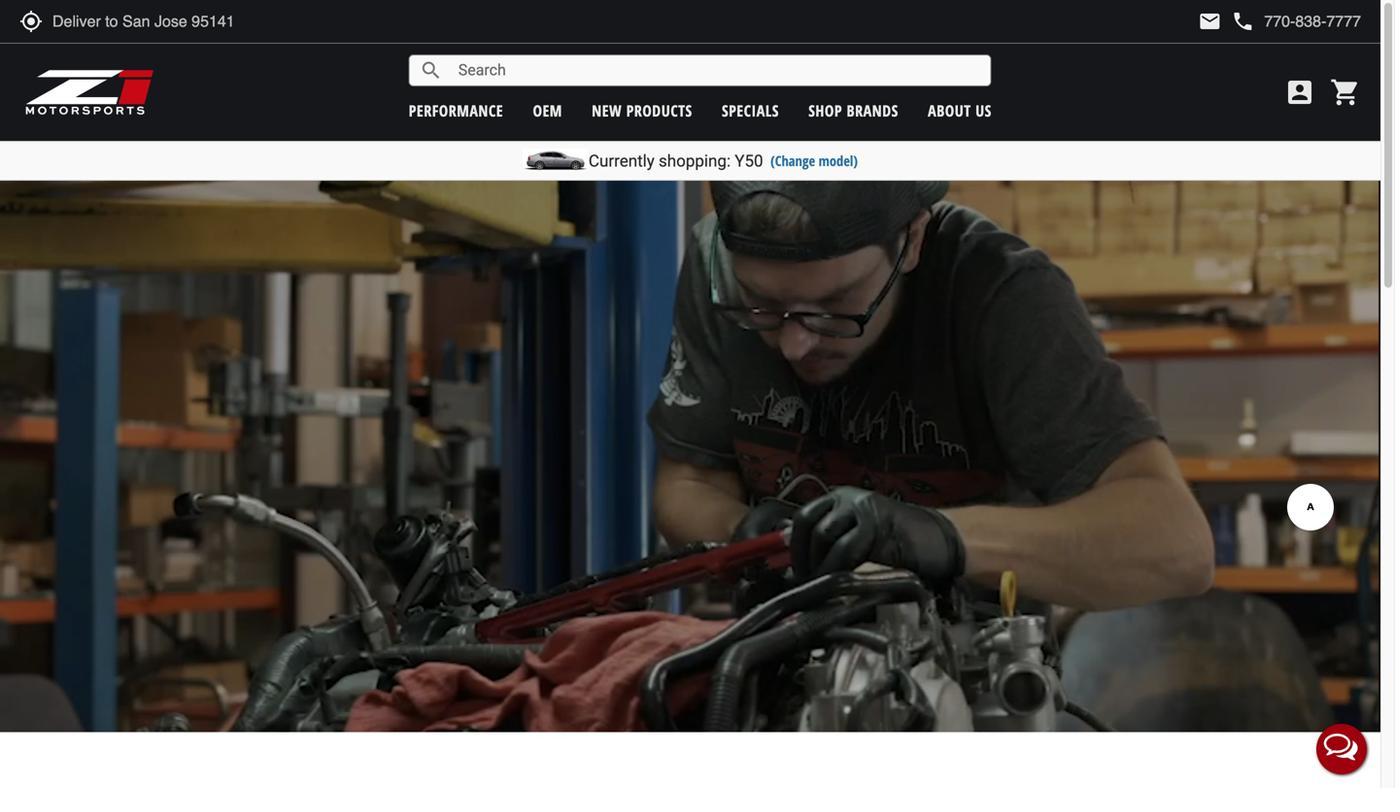 Task type: describe. For each thing, give the bounding box(es) containing it.
new products link
[[592, 100, 693, 121]]

phone
[[1232, 10, 1255, 33]]

specials
[[722, 100, 779, 121]]

currently
[[589, 151, 655, 171]]

y50
[[735, 151, 764, 171]]

performance
[[409, 100, 504, 121]]

Search search field
[[443, 55, 991, 85]]

shopping_cart link
[[1326, 77, 1362, 108]]

performance link
[[409, 100, 504, 121]]

products
[[627, 100, 693, 121]]

specials link
[[722, 100, 779, 121]]

new products
[[592, 100, 693, 121]]

shopping_cart
[[1331, 77, 1362, 108]]

(change
[[771, 151, 816, 170]]

model)
[[819, 151, 858, 170]]

phone link
[[1232, 10, 1362, 33]]

my_location
[[19, 10, 43, 33]]

mail phone
[[1199, 10, 1255, 33]]

shop brands
[[809, 100, 899, 121]]



Task type: locate. For each thing, give the bounding box(es) containing it.
shopping:
[[659, 151, 731, 171]]

account_box
[[1285, 77, 1316, 108]]

mail link
[[1199, 10, 1222, 33]]

z1 motorsports logo image
[[24, 68, 155, 117]]

(change model) link
[[771, 151, 858, 170]]

shop brands link
[[809, 100, 899, 121]]

currently shopping: y50 (change model)
[[589, 151, 858, 171]]

shop
[[809, 100, 843, 121]]

mail
[[1199, 10, 1222, 33]]

brands
[[847, 100, 899, 121]]

about us
[[928, 100, 992, 121]]

oem
[[533, 100, 563, 121]]

account_box link
[[1280, 77, 1321, 108]]

us
[[976, 100, 992, 121]]

about
[[928, 100, 972, 121]]

about us link
[[928, 100, 992, 121]]

search
[[420, 59, 443, 82]]

oem link
[[533, 100, 563, 121]]

new
[[592, 100, 622, 121]]



Task type: vqa. For each thing, say whether or not it's contained in the screenshot.
the OEM VQ / VR38 Thermostat Gasket
no



